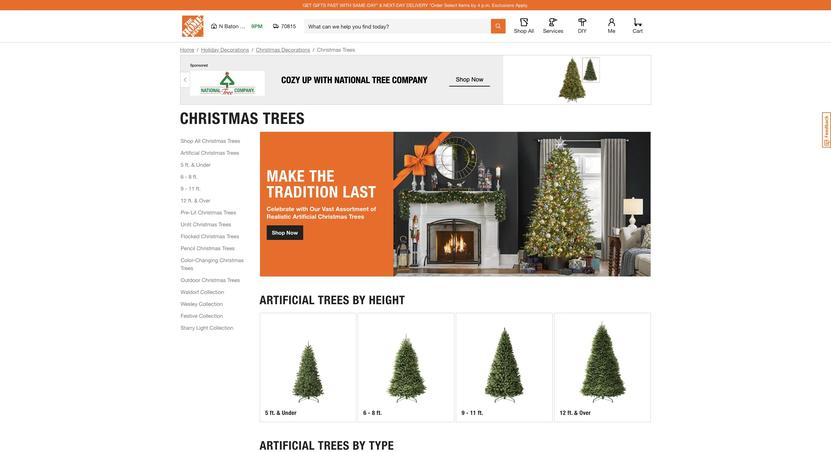 Task type: locate. For each thing, give the bounding box(es) containing it.
1 vertical spatial 5 ft. & under
[[265, 410, 297, 417]]

0 horizontal spatial 11
[[189, 185, 195, 192]]

color-changing christmas trees
[[181, 257, 244, 271]]

9 - 11 ft. link
[[181, 185, 201, 193], [456, 313, 553, 422]]

artificial for christmas
[[181, 150, 200, 156]]

1 horizontal spatial 9 - 11 ft. link
[[456, 313, 553, 422]]

0 horizontal spatial 5 ft. & under
[[181, 161, 211, 168]]

5
[[181, 161, 184, 168], [265, 410, 268, 417]]

0 horizontal spatial 9
[[181, 185, 184, 192]]

12
[[181, 197, 187, 204], [560, 410, 566, 417]]

0 horizontal spatial shop
[[181, 138, 193, 144]]

shop left now
[[272, 230, 285, 236]]

celebrate
[[267, 205, 294, 213]]

1 horizontal spatial 5
[[265, 410, 268, 417]]

1 horizontal spatial shop
[[272, 230, 285, 236]]

now
[[287, 230, 298, 236]]

1 decorations from the left
[[221, 46, 249, 53]]

1 horizontal spatial all
[[528, 28, 534, 34]]

shop up the "artificial christmas trees"
[[181, 138, 193, 144]]

70815 button
[[273, 23, 296, 30]]

0 vertical spatial 9 - 11 ft. link
[[181, 185, 201, 193]]

unlit christmas trees link
[[181, 221, 231, 228]]

shop all button
[[514, 18, 535, 34]]

2 horizontal spatial /
[[313, 47, 314, 53]]

realistic
[[267, 213, 291, 220]]

0 vertical spatial 11
[[189, 185, 195, 192]]

1 vertical spatial 6 - 8 ft.
[[364, 410, 382, 417]]

1 vertical spatial 12 ft. & over link
[[555, 313, 651, 422]]

outdoor
[[181, 277, 200, 283]]

1 vertical spatial shop
[[181, 138, 193, 144]]

under
[[196, 161, 211, 168], [282, 410, 297, 417]]

all left services
[[528, 28, 534, 34]]

What can we help you find today? search field
[[308, 19, 491, 33]]

n baton rouge
[[219, 23, 256, 29]]

by
[[471, 2, 476, 8]]

1 horizontal spatial 5 ft. & under link
[[260, 313, 356, 422]]

shop inside button
[[514, 28, 527, 34]]

with
[[296, 205, 308, 213]]

all up the "artificial christmas trees"
[[195, 138, 201, 144]]

0 horizontal spatial 5 ft. & under link
[[181, 161, 211, 169]]

0 horizontal spatial 12 ft. & over
[[181, 197, 210, 204]]

outdoor christmas trees
[[181, 277, 240, 283]]

shop now
[[272, 230, 298, 236]]

festive collection
[[181, 313, 223, 319]]

shop
[[514, 28, 527, 34], [181, 138, 193, 144], [272, 230, 285, 236]]

1 vertical spatial 9 - 11 ft.
[[462, 410, 483, 417]]

1 vertical spatial 9 - 11 ft. link
[[456, 313, 553, 422]]

9pm
[[251, 23, 263, 29]]

decorations down "70815"
[[282, 46, 310, 53]]

collection inside wesley collection link
[[199, 301, 223, 307]]

collection inside "waldorf collection" link
[[200, 289, 224, 295]]

1 horizontal spatial 9 - 11 ft.
[[462, 410, 483, 417]]

0 vertical spatial 6 - 8 ft.
[[181, 173, 198, 180]]

starry light collection link
[[181, 324, 233, 332]]

1 vertical spatial 9
[[462, 410, 465, 417]]

pre-lit christmas trees link
[[181, 209, 236, 217]]

0 vertical spatial 5 ft. & under
[[181, 161, 211, 168]]

tradition
[[267, 183, 339, 202]]

me button
[[601, 18, 622, 34]]

0 horizontal spatial 6 - 8 ft.
[[181, 173, 198, 180]]

christmas inside color-changing christmas trees
[[220, 257, 244, 263]]

waldorf collection link
[[181, 288, 224, 296]]

make the tradition last
[[267, 167, 376, 202]]

5 ft. & under
[[181, 161, 211, 168], [265, 410, 297, 417]]

1 horizontal spatial 12
[[560, 410, 566, 417]]

0 vertical spatial 6 - 8 ft. link
[[181, 173, 198, 181]]

wesley
[[181, 301, 197, 307]]

0 vertical spatial all
[[528, 28, 534, 34]]

1 vertical spatial 12 ft. & over
[[560, 410, 591, 417]]

1 vertical spatial 5
[[265, 410, 268, 417]]

wesley collection link
[[181, 300, 223, 308]]

0 horizontal spatial 12
[[181, 197, 187, 204]]

collection up starry light collection
[[199, 313, 223, 319]]

2 vertical spatial artificial
[[260, 293, 315, 307]]

-
[[185, 173, 187, 180], [185, 185, 187, 192], [368, 410, 370, 417], [466, 410, 469, 417]]

0 horizontal spatial 6
[[181, 173, 184, 180]]

collection for festive collection
[[199, 313, 223, 319]]

shop down apply.
[[514, 28, 527, 34]]

all
[[528, 28, 534, 34], [195, 138, 201, 144]]

image for 9 - 11 ft. image
[[462, 319, 547, 404]]

our
[[310, 205, 320, 213]]

all inside button
[[528, 28, 534, 34]]

collection inside 'festive collection' link
[[199, 313, 223, 319]]

0 horizontal spatial /
[[197, 47, 198, 53]]

1 horizontal spatial under
[[282, 410, 297, 417]]

0 vertical spatial over
[[199, 197, 210, 204]]

1 vertical spatial 6
[[364, 410, 367, 417]]

1 vertical spatial 8
[[372, 410, 375, 417]]

christmas inside celebrate with our vast assortment of realistic artificial christmas trees
[[318, 213, 347, 220]]

0 horizontal spatial 8
[[189, 173, 192, 180]]

n
[[219, 23, 223, 29]]

collection
[[200, 289, 224, 295], [199, 301, 223, 307], [199, 313, 223, 319], [210, 325, 233, 331]]

0 horizontal spatial under
[[196, 161, 211, 168]]

flocked christmas trees link
[[181, 232, 239, 240]]

0 vertical spatial 5
[[181, 161, 184, 168]]

by
[[353, 293, 366, 307]]

p.m.
[[482, 2, 491, 8]]

1 horizontal spatial decorations
[[282, 46, 310, 53]]

0 horizontal spatial over
[[199, 197, 210, 204]]

collection down the 'outdoor christmas trees' link
[[200, 289, 224, 295]]

image for make the tradition last image
[[394, 132, 651, 277]]

0 horizontal spatial 9 - 11 ft.
[[181, 185, 201, 192]]

decorations
[[221, 46, 249, 53], [282, 46, 310, 53]]

shop for shop now
[[272, 230, 285, 236]]

2 / from the left
[[252, 47, 253, 53]]

cart
[[633, 28, 643, 34]]

9
[[181, 185, 184, 192], [462, 410, 465, 417]]

0 vertical spatial 12 ft. & over
[[181, 197, 210, 204]]

0 vertical spatial 5 ft. & under link
[[181, 161, 211, 169]]

starry
[[181, 325, 195, 331]]

collection for wesley collection
[[199, 301, 223, 307]]

&
[[379, 2, 382, 8], [191, 161, 195, 168], [194, 197, 198, 204], [277, 410, 280, 417], [574, 410, 578, 417]]

0 vertical spatial under
[[196, 161, 211, 168]]

1 vertical spatial 6 - 8 ft. link
[[358, 313, 454, 422]]

pre-
[[181, 209, 191, 216]]

1 vertical spatial 5 ft. & under link
[[260, 313, 356, 422]]

0 vertical spatial 12
[[181, 197, 187, 204]]

starry light collection
[[181, 325, 233, 331]]

collection right light
[[210, 325, 233, 331]]

2 horizontal spatial shop
[[514, 28, 527, 34]]

0 vertical spatial 12 ft. & over link
[[181, 197, 210, 205]]

2 vertical spatial shop
[[272, 230, 285, 236]]

collection inside starry light collection link
[[210, 325, 233, 331]]

/ right christmas decorations link
[[313, 47, 314, 53]]

5 ft. & under link
[[181, 161, 211, 169], [260, 313, 356, 422]]

over
[[199, 197, 210, 204], [580, 410, 591, 417]]

apply.
[[516, 2, 528, 8]]

christmas decorations link
[[256, 46, 310, 53]]

assortment
[[336, 205, 369, 213]]

home link
[[180, 46, 194, 53]]

waldorf
[[181, 289, 199, 295]]

artificial
[[181, 150, 200, 156], [293, 213, 316, 220], [260, 293, 315, 307]]

pencil christmas trees link
[[181, 244, 235, 252]]

*order
[[430, 2, 443, 8]]

1 vertical spatial artificial
[[293, 213, 316, 220]]

1 horizontal spatial 11
[[470, 410, 476, 417]]

trees
[[343, 46, 355, 53], [263, 109, 305, 128], [228, 138, 240, 144], [227, 150, 239, 156], [224, 209, 236, 216], [349, 213, 364, 220], [219, 221, 231, 227], [227, 233, 239, 239], [222, 245, 235, 251], [181, 265, 193, 271], [227, 277, 240, 283], [318, 293, 350, 307]]

0 horizontal spatial decorations
[[221, 46, 249, 53]]

image for 5 ft. & under image
[[265, 319, 351, 404]]

celebrate with our vast assortment of realistic artificial christmas trees
[[267, 205, 376, 220]]

/ down 9pm
[[252, 47, 253, 53]]

artificial inside celebrate with our vast assortment of realistic artificial christmas trees
[[293, 213, 316, 220]]

8
[[189, 173, 192, 180], [372, 410, 375, 417]]

all for shop all christmas trees
[[195, 138, 201, 144]]

12 ft. & over
[[181, 197, 210, 204], [560, 410, 591, 417]]

1 horizontal spatial over
[[580, 410, 591, 417]]

/ right home on the left top
[[197, 47, 198, 53]]

0 vertical spatial shop
[[514, 28, 527, 34]]

collection down "waldorf collection" link
[[199, 301, 223, 307]]

artificial christmas trees
[[181, 150, 239, 156]]

0 horizontal spatial all
[[195, 138, 201, 144]]

0 vertical spatial 9 - 11 ft.
[[181, 185, 201, 192]]

lit
[[191, 209, 197, 216]]

0 horizontal spatial 9 - 11 ft. link
[[181, 185, 201, 193]]

1 horizontal spatial /
[[252, 47, 253, 53]]

1 vertical spatial under
[[282, 410, 297, 417]]

6
[[181, 173, 184, 180], [364, 410, 367, 417]]

1 horizontal spatial 5 ft. & under
[[265, 410, 297, 417]]

2 decorations from the left
[[282, 46, 310, 53]]

cart link
[[631, 18, 645, 34]]

trees inside color-changing christmas trees
[[181, 265, 193, 271]]

decorations down n baton rouge at the left top
[[221, 46, 249, 53]]

get gifts fast with same-day* & next-day delivery *order select items by 4 p.m. exclusions apply.
[[303, 2, 528, 8]]

1 vertical spatial all
[[195, 138, 201, 144]]

0 vertical spatial 6
[[181, 173, 184, 180]]

0 vertical spatial artificial
[[181, 150, 200, 156]]



Task type: vqa. For each thing, say whether or not it's contained in the screenshot.
Plumbing 101
no



Task type: describe. For each thing, give the bounding box(es) containing it.
1 horizontal spatial 12 ft. & over
[[560, 410, 591, 417]]

feedback link image
[[822, 112, 831, 148]]

pencil
[[181, 245, 195, 251]]

shop all
[[514, 28, 534, 34]]

color-changing christmas trees link
[[181, 256, 252, 272]]

wesley collection
[[181, 301, 223, 307]]

light
[[196, 325, 208, 331]]

1 horizontal spatial 6 - 8 ft.
[[364, 410, 382, 417]]

the
[[309, 167, 335, 186]]

1 vertical spatial over
[[580, 410, 591, 417]]

last
[[343, 183, 376, 202]]

me
[[608, 28, 616, 34]]

3 / from the left
[[313, 47, 314, 53]]

fast
[[327, 2, 339, 8]]

artificial christmas trees link
[[181, 149, 239, 157]]

rouge
[[240, 23, 256, 29]]

day*
[[367, 2, 378, 8]]

flocked
[[181, 233, 200, 239]]

the home depot logo image
[[182, 16, 203, 37]]

waldorf collection
[[181, 289, 224, 295]]

0 horizontal spatial 5
[[181, 161, 184, 168]]

pencil christmas trees
[[181, 245, 235, 251]]

70815
[[281, 23, 296, 29]]

day
[[396, 2, 405, 8]]

christmas trees
[[180, 109, 305, 128]]

1 vertical spatial 11
[[470, 410, 476, 417]]

pre-lit christmas trees
[[181, 209, 236, 216]]

gifts
[[313, 2, 326, 8]]

1 horizontal spatial 6
[[364, 410, 367, 417]]

services
[[543, 28, 563, 34]]

color-
[[181, 257, 195, 263]]

height
[[369, 293, 405, 307]]

diy button
[[572, 18, 593, 34]]

0 vertical spatial 8
[[189, 173, 192, 180]]

1 horizontal spatial 9
[[462, 410, 465, 417]]

home / holiday decorations / christmas decorations / christmas trees
[[180, 46, 355, 53]]

unlit
[[181, 221, 192, 227]]

make
[[267, 167, 305, 186]]

0 horizontal spatial 12 ft. & over link
[[181, 197, 210, 205]]

festive collection link
[[181, 312, 223, 320]]

image for 12 ft. & over image
[[560, 319, 646, 404]]

1 / from the left
[[197, 47, 198, 53]]

of
[[370, 205, 376, 213]]

shop all christmas trees
[[181, 138, 240, 144]]

shop now link
[[267, 226, 303, 240]]

with
[[340, 2, 351, 8]]

baton
[[224, 23, 239, 29]]

1 horizontal spatial 12 ft. & over link
[[555, 313, 651, 422]]

flocked christmas trees
[[181, 233, 239, 239]]

shop for shop all christmas trees
[[181, 138, 193, 144]]

changing
[[195, 257, 218, 263]]

all for shop all
[[528, 28, 534, 34]]

shop for shop all
[[514, 28, 527, 34]]

festive
[[181, 313, 198, 319]]

1 vertical spatial 12
[[560, 410, 566, 417]]

artificial trees by height
[[260, 293, 405, 307]]

vast
[[322, 205, 334, 213]]

exclusions
[[492, 2, 514, 8]]

4
[[478, 2, 480, 8]]

home
[[180, 46, 194, 53]]

1 horizontal spatial 8
[[372, 410, 375, 417]]

select
[[444, 2, 457, 8]]

1 horizontal spatial 6 - 8 ft. link
[[358, 313, 454, 422]]

0 vertical spatial 9
[[181, 185, 184, 192]]

collection for waldorf collection
[[200, 289, 224, 295]]

holiday
[[201, 46, 219, 53]]

services button
[[543, 18, 564, 34]]

holiday decorations link
[[201, 46, 249, 53]]

items
[[459, 2, 470, 8]]

trees inside celebrate with our vast assortment of realistic artificial christmas trees
[[349, 213, 364, 220]]

get
[[303, 2, 312, 8]]

delivery
[[407, 2, 428, 8]]

outdoor christmas trees link
[[181, 276, 240, 284]]

unlit christmas trees
[[181, 221, 231, 227]]

next-
[[383, 2, 396, 8]]

diy
[[578, 28, 587, 34]]

0 horizontal spatial 6 - 8 ft. link
[[181, 173, 198, 181]]

shop all christmas trees link
[[181, 137, 240, 145]]

artificial for trees
[[260, 293, 315, 307]]

same-
[[353, 2, 367, 8]]

image for 6 - 8 ft. image
[[364, 319, 449, 404]]



